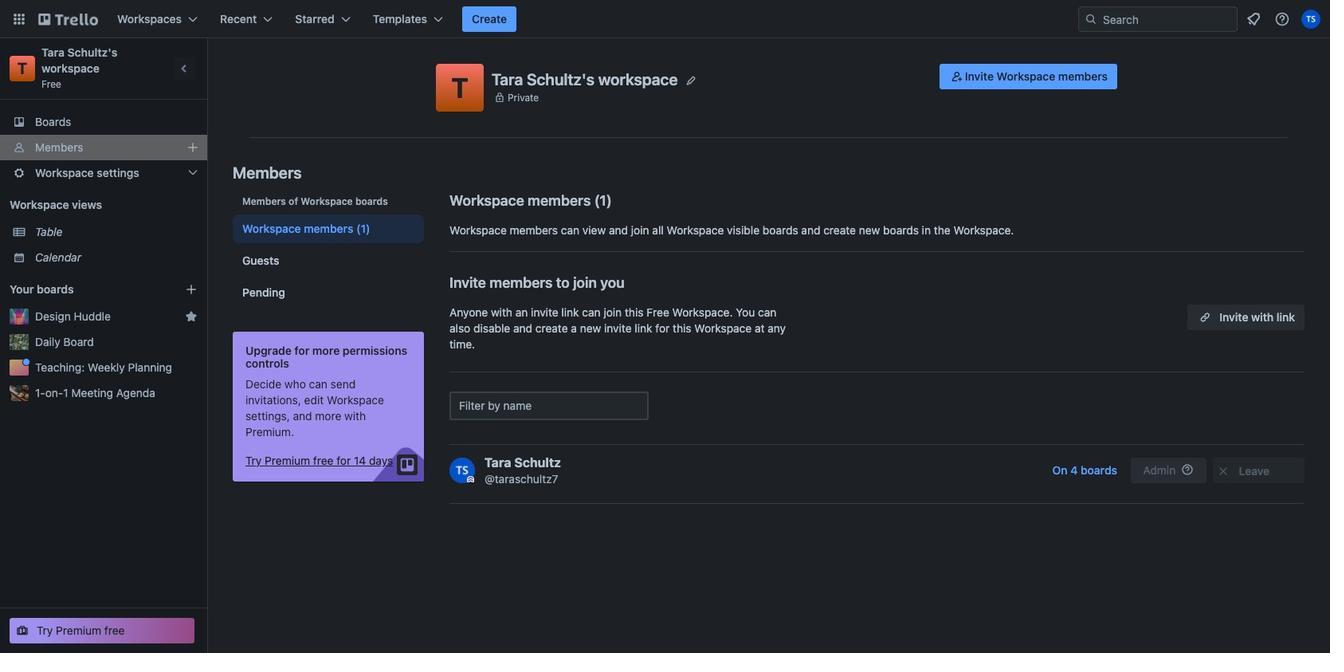 Task type: vqa. For each thing, say whether or not it's contained in the screenshot.
the left T
yes



Task type: describe. For each thing, give the bounding box(es) containing it.
invite workspace members
[[966, 69, 1108, 83]]

admin button
[[1132, 458, 1207, 483]]

a
[[571, 321, 577, 335]]

recent
[[220, 12, 257, 26]]

pending
[[242, 285, 285, 299]]

1-on-1 meeting agenda link
[[35, 385, 198, 401]]

1 vertical spatial 1
[[63, 386, 68, 400]]

0 vertical spatial 1
[[600, 192, 607, 209]]

workspace inside anyone with an invite link can join this free workspace. you can also disable and create a new invite link for this workspace at any time.
[[695, 321, 752, 335]]

upgrade for more permissions controls decide who can send invitations, edit workspace settings, and more with premium.
[[246, 344, 408, 439]]

leave link
[[1214, 458, 1305, 483]]

workspace views
[[10, 198, 102, 211]]

members up invite members to join you
[[510, 223, 558, 237]]

with for anyone
[[491, 305, 513, 319]]

tara schultz @taraschultz7
[[485, 455, 561, 486]]

invite with link
[[1220, 310, 1296, 324]]

boards inside your boards with 4 items element
[[37, 282, 74, 296]]

(
[[595, 192, 600, 209]]

can up at at the right of the page
[[758, 305, 777, 319]]

1 vertical spatial this
[[673, 321, 692, 335]]

who
[[285, 377, 306, 391]]

14
[[354, 454, 366, 467]]

workspaces button
[[108, 6, 207, 32]]

time.
[[450, 337, 475, 351]]

join inside anyone with an invite link can join this free workspace. you can also disable and create a new invite link for this workspace at any time.
[[604, 305, 622, 319]]

workspace settings button
[[0, 160, 207, 186]]

recent button
[[211, 6, 283, 32]]

planning
[[128, 360, 172, 374]]

design huddle link
[[35, 309, 179, 325]]

starred
[[295, 12, 335, 26]]

tara for tara schultz's workspace free
[[41, 45, 65, 59]]

t link
[[10, 56, 35, 81]]

meeting
[[71, 386, 113, 400]]

invite with link button
[[1188, 305, 1305, 330]]

workspace members can view and join all workspace visible boards and create new boards in the workspace.
[[450, 223, 1015, 237]]

teaching: weekly planning
[[35, 360, 172, 374]]

schultz
[[515, 455, 561, 470]]

templates
[[373, 12, 427, 26]]

workspace inside dropdown button
[[35, 166, 94, 179]]

your boards with 4 items element
[[10, 280, 161, 299]]

guests
[[242, 254, 279, 267]]

1 horizontal spatial new
[[859, 223, 881, 237]]

table link
[[35, 224, 198, 240]]

and inside upgrade for more permissions controls decide who can send invitations, edit workspace settings, and more with premium.
[[293, 409, 312, 423]]

boards inside the on 4 boards link
[[1081, 463, 1118, 477]]

0 horizontal spatial invite
[[531, 305, 559, 319]]

settings,
[[246, 409, 290, 423]]

on-
[[45, 386, 63, 400]]

new inside anyone with an invite link can join this free workspace. you can also disable and create a new invite link for this workspace at any time.
[[580, 321, 602, 335]]

visible
[[727, 223, 760, 237]]

0 horizontal spatial workspace members
[[242, 222, 354, 235]]

4
[[1071, 463, 1078, 477]]

link inside button
[[1277, 310, 1296, 324]]

daily board link
[[35, 334, 198, 350]]

starred button
[[286, 6, 360, 32]]

boards up "(1)"
[[356, 195, 388, 207]]

admin
[[1144, 463, 1176, 477]]

upgrade
[[246, 344, 292, 357]]

Filter by name text field
[[450, 392, 649, 420]]

free for try premium free for 14 days
[[313, 454, 334, 467]]

agenda
[[116, 386, 155, 400]]

guests link
[[233, 246, 424, 275]]

workspace inside upgrade for more permissions controls decide who can send invitations, edit workspace settings, and more with premium.
[[327, 393, 384, 407]]

1 vertical spatial invite
[[605, 321, 632, 335]]

leave
[[1240, 464, 1270, 478]]

sm image for invite workspace members button at the right top
[[950, 69, 966, 85]]

1 vertical spatial more
[[315, 409, 342, 423]]

weekly
[[88, 360, 125, 374]]

t for t "button"
[[452, 71, 469, 104]]

tara schultz (taraschultz7) image
[[1302, 10, 1321, 29]]

t for t link
[[17, 59, 27, 77]]

premium for try premium free for 14 days
[[265, 454, 310, 467]]

pending link
[[233, 278, 424, 307]]

the
[[934, 223, 951, 237]]

can inside upgrade for more permissions controls decide who can send invitations, edit workspace settings, and more with premium.
[[309, 377, 328, 391]]

2 vertical spatial members
[[242, 195, 286, 207]]

( 1 )
[[595, 192, 612, 209]]

this member is an admin of this workspace. image
[[467, 476, 474, 483]]

create button
[[463, 6, 517, 32]]

0 vertical spatial members
[[35, 140, 83, 154]]

workspace settings
[[35, 166, 139, 179]]

workspace. inside anyone with an invite link can join this free workspace. you can also disable and create a new invite link for this workspace at any time.
[[673, 305, 733, 319]]

and right view
[[609, 223, 628, 237]]

0 horizontal spatial link
[[562, 305, 579, 319]]

boards left in
[[884, 223, 919, 237]]

starred icon image
[[185, 310, 198, 323]]

an
[[516, 305, 528, 319]]

for inside anyone with an invite link can join this free workspace. you can also disable and create a new invite link for this workspace at any time.
[[656, 321, 670, 335]]

also
[[450, 321, 471, 335]]

to
[[556, 274, 570, 291]]

for inside button
[[337, 454, 351, 467]]

templates button
[[363, 6, 453, 32]]

try premium free button
[[10, 618, 195, 644]]

boards right visible
[[763, 223, 799, 237]]

invitations,
[[246, 393, 301, 407]]



Task type: locate. For each thing, give the bounding box(es) containing it.
1 vertical spatial for
[[295, 344, 310, 357]]

schultz's
[[67, 45, 117, 59], [527, 70, 595, 88]]

premium.
[[246, 425, 294, 439]]

schultz's down back to home image
[[67, 45, 117, 59]]

free inside tara schultz's workspace free
[[41, 78, 61, 90]]

1 vertical spatial workspace members
[[242, 222, 354, 235]]

free inside anyone with an invite link can join this free workspace. you can also disable and create a new invite link for this workspace at any time.
[[647, 305, 670, 319]]

1 vertical spatial free
[[104, 624, 125, 637]]

board
[[63, 335, 94, 348]]

1 vertical spatial schultz's
[[527, 70, 595, 88]]

schultz's up private
[[527, 70, 595, 88]]

schultz's for tara schultz's workspace free
[[67, 45, 117, 59]]

1 horizontal spatial this
[[673, 321, 692, 335]]

with inside button
[[1252, 310, 1274, 324]]

1 vertical spatial premium
[[56, 624, 101, 637]]

0 vertical spatial more
[[313, 344, 340, 357]]

try premium free
[[37, 624, 125, 637]]

1 horizontal spatial premium
[[265, 454, 310, 467]]

1 horizontal spatial link
[[635, 321, 653, 335]]

try for try premium free for 14 days
[[246, 454, 262, 467]]

1 vertical spatial tara
[[492, 70, 523, 88]]

2 vertical spatial tara
[[485, 455, 512, 470]]

members link
[[0, 135, 207, 160]]

1 vertical spatial join
[[573, 274, 597, 291]]

free
[[41, 78, 61, 90], [647, 305, 670, 319]]

0 vertical spatial sm image
[[950, 69, 966, 85]]

0 horizontal spatial 1
[[63, 386, 68, 400]]

workspaces
[[117, 12, 182, 26]]

boards link
[[0, 109, 207, 135]]

t button
[[436, 64, 484, 112]]

1 horizontal spatial sm image
[[1216, 463, 1232, 479]]

workspace right t link
[[41, 61, 100, 75]]

can left view
[[561, 223, 580, 237]]

anyone
[[450, 305, 488, 319]]

1 horizontal spatial free
[[647, 305, 670, 319]]

2 vertical spatial for
[[337, 454, 351, 467]]

teaching:
[[35, 360, 85, 374]]

0 vertical spatial create
[[824, 223, 856, 237]]

0 vertical spatial premium
[[265, 454, 310, 467]]

search image
[[1085, 13, 1098, 26]]

1 vertical spatial new
[[580, 321, 602, 335]]

with inside upgrade for more permissions controls decide who can send invitations, edit workspace settings, and more with premium.
[[345, 409, 366, 423]]

members down search icon
[[1059, 69, 1108, 83]]

invite inside button
[[1220, 310, 1249, 324]]

tara up @taraschultz7
[[485, 455, 512, 470]]

edit
[[304, 393, 324, 407]]

invite
[[966, 69, 994, 83], [450, 274, 486, 291], [1220, 310, 1249, 324]]

members
[[1059, 69, 1108, 83], [528, 192, 591, 209], [304, 222, 354, 235], [510, 223, 558, 237], [490, 274, 553, 291]]

send
[[331, 377, 356, 391]]

workspace
[[41, 61, 100, 75], [599, 70, 678, 88]]

more up send on the left of the page
[[313, 344, 340, 357]]

Search field
[[1098, 7, 1238, 31]]

1 up view
[[600, 192, 607, 209]]

anyone with an invite link can join this free workspace. you can also disable and create a new invite link for this workspace at any time.
[[450, 305, 786, 351]]

on
[[1053, 463, 1068, 477]]

1 horizontal spatial 1
[[600, 192, 607, 209]]

@taraschultz7
[[485, 472, 559, 486]]

all
[[653, 223, 664, 237]]

boards
[[356, 195, 388, 207], [763, 223, 799, 237], [884, 223, 919, 237], [37, 282, 74, 296], [1081, 463, 1118, 477]]

0 horizontal spatial with
[[345, 409, 366, 423]]

0 vertical spatial new
[[859, 223, 881, 237]]

1 vertical spatial free
[[647, 305, 670, 319]]

0 vertical spatial join
[[631, 223, 650, 237]]

1 horizontal spatial workspace
[[599, 70, 678, 88]]

of
[[289, 195, 298, 207]]

1 horizontal spatial join
[[604, 305, 622, 319]]

0 horizontal spatial premium
[[56, 624, 101, 637]]

try for try premium free
[[37, 624, 53, 637]]

you
[[601, 274, 625, 291]]

workspace members down of
[[242, 222, 354, 235]]

boards right the 4
[[1081, 463, 1118, 477]]

create inside anyone with an invite link can join this free workspace. you can also disable and create a new invite link for this workspace at any time.
[[536, 321, 568, 335]]

try premium free for 14 days button
[[246, 453, 393, 469]]

1 vertical spatial create
[[536, 321, 568, 335]]

(1)
[[356, 222, 370, 235]]

premium inside try premium free button
[[56, 624, 101, 637]]

sm image inside invite workspace members button
[[950, 69, 966, 85]]

premium for try premium free
[[56, 624, 101, 637]]

0 horizontal spatial new
[[580, 321, 602, 335]]

schultz's for tara schultz's workspace
[[527, 70, 595, 88]]

your
[[10, 282, 34, 296]]

2 horizontal spatial for
[[656, 321, 670, 335]]

t inside "button"
[[452, 71, 469, 104]]

invite inside button
[[966, 69, 994, 83]]

workspace. left you
[[673, 305, 733, 319]]

1 vertical spatial members
[[233, 163, 302, 182]]

workspace navigation collapse icon image
[[174, 57, 196, 80]]

1 horizontal spatial t
[[452, 71, 469, 104]]

new right a
[[580, 321, 602, 335]]

workspace for tara schultz's workspace free
[[41, 61, 100, 75]]

schultz's inside tara schultz's workspace free
[[67, 45, 117, 59]]

try premium free for 14 days
[[246, 454, 393, 467]]

invite workspace members button
[[940, 64, 1118, 89]]

create
[[824, 223, 856, 237], [536, 321, 568, 335]]

tara up private
[[492, 70, 523, 88]]

0 horizontal spatial free
[[41, 78, 61, 90]]

and down an
[[514, 321, 533, 335]]

0 vertical spatial free
[[313, 454, 334, 467]]

in
[[922, 223, 931, 237]]

1 horizontal spatial with
[[491, 305, 513, 319]]

tara right t link
[[41, 45, 65, 59]]

members left ( in the top left of the page
[[528, 192, 591, 209]]

0 horizontal spatial sm image
[[950, 69, 966, 85]]

workspace members
[[450, 192, 591, 209], [242, 222, 354, 235]]

members up of
[[233, 163, 302, 182]]

huddle
[[74, 309, 111, 323]]

0 horizontal spatial for
[[295, 344, 310, 357]]

tara schultz's workspace link
[[41, 45, 120, 75]]

add board image
[[185, 283, 198, 296]]

decide
[[246, 377, 282, 391]]

invite
[[531, 305, 559, 319], [605, 321, 632, 335]]

t left private
[[452, 71, 469, 104]]

with inside anyone with an invite link can join this free workspace. you can also disable and create a new invite link for this workspace at any time.
[[491, 305, 513, 319]]

design
[[35, 309, 71, 323]]

1 horizontal spatial try
[[246, 454, 262, 467]]

0 horizontal spatial try
[[37, 624, 53, 637]]

settings
[[97, 166, 139, 179]]

members down boards
[[35, 140, 83, 154]]

t
[[17, 59, 27, 77], [452, 71, 469, 104]]

can up edit
[[309, 377, 328, 391]]

you
[[736, 305, 755, 319]]

private
[[508, 91, 539, 103]]

1 horizontal spatial schultz's
[[527, 70, 595, 88]]

with for invite
[[1252, 310, 1274, 324]]

members left of
[[242, 195, 286, 207]]

teaching: weekly planning link
[[35, 360, 198, 376]]

1 right 1- at the left of page
[[63, 386, 68, 400]]

0 vertical spatial try
[[246, 454, 262, 467]]

controls
[[246, 356, 289, 370]]

workspace down primary element
[[599, 70, 678, 88]]

0 vertical spatial schultz's
[[67, 45, 117, 59]]

0 notifications image
[[1245, 10, 1264, 29]]

1 vertical spatial try
[[37, 624, 53, 637]]

invite for invite members to join you
[[450, 274, 486, 291]]

for inside upgrade for more permissions controls decide who can send invitations, edit workspace settings, and more with premium.
[[295, 344, 310, 357]]

2 horizontal spatial join
[[631, 223, 650, 237]]

2 vertical spatial invite
[[1220, 310, 1249, 324]]

any
[[768, 321, 786, 335]]

0 horizontal spatial free
[[104, 624, 125, 637]]

on 4 boards
[[1053, 463, 1118, 477]]

0 vertical spatial tara
[[41, 45, 65, 59]]

2 vertical spatial join
[[604, 305, 622, 319]]

0 vertical spatial workspace.
[[954, 223, 1015, 237]]

days
[[369, 454, 393, 467]]

this
[[625, 305, 644, 319], [673, 321, 692, 335]]

1 horizontal spatial for
[[337, 454, 351, 467]]

1 horizontal spatial workspace members
[[450, 192, 591, 209]]

sm image
[[950, 69, 966, 85], [1216, 463, 1232, 479]]

open information menu image
[[1275, 11, 1291, 27]]

0 vertical spatial invite
[[966, 69, 994, 83]]

workspace for tara schultz's workspace
[[599, 70, 678, 88]]

t left tara schultz's workspace free
[[17, 59, 27, 77]]

back to home image
[[38, 6, 98, 32]]

boards
[[35, 115, 71, 128]]

tara for tara schultz's workspace
[[492, 70, 523, 88]]

workspace. right 'the'
[[954, 223, 1015, 237]]

calendar link
[[35, 250, 198, 266]]

1 horizontal spatial free
[[313, 454, 334, 467]]

1 vertical spatial workspace.
[[673, 305, 733, 319]]

0 horizontal spatial join
[[573, 274, 597, 291]]

workspace inside button
[[997, 69, 1056, 83]]

0 horizontal spatial t
[[17, 59, 27, 77]]

and down edit
[[293, 409, 312, 423]]

invite right a
[[605, 321, 632, 335]]

design huddle
[[35, 309, 111, 323]]

invite members to join you
[[450, 274, 625, 291]]

workspace.
[[954, 223, 1015, 237], [673, 305, 733, 319]]

at
[[755, 321, 765, 335]]

premium
[[265, 454, 310, 467], [56, 624, 101, 637]]

1
[[600, 192, 607, 209], [63, 386, 68, 400]]

link
[[562, 305, 579, 319], [1277, 310, 1296, 324], [635, 321, 653, 335]]

0 horizontal spatial workspace
[[41, 61, 100, 75]]

invite right an
[[531, 305, 559, 319]]

can down you
[[582, 305, 601, 319]]

and inside anyone with an invite link can join this free workspace. you can also disable and create a new invite link for this workspace at any time.
[[514, 321, 533, 335]]

join down you
[[604, 305, 622, 319]]

1-on-1 meeting agenda
[[35, 386, 155, 400]]

on 4 boards link
[[1046, 458, 1125, 483]]

create
[[472, 12, 507, 26]]

disable
[[474, 321, 511, 335]]

members inside button
[[1059, 69, 1108, 83]]

more down edit
[[315, 409, 342, 423]]

join left all
[[631, 223, 650, 237]]

and
[[609, 223, 628, 237], [802, 223, 821, 237], [514, 321, 533, 335], [293, 409, 312, 423]]

0 horizontal spatial invite
[[450, 274, 486, 291]]

invite for invite with link
[[1220, 310, 1249, 324]]

0 vertical spatial this
[[625, 305, 644, 319]]

0 horizontal spatial this
[[625, 305, 644, 319]]

1 horizontal spatial create
[[824, 223, 856, 237]]

join right to
[[573, 274, 597, 291]]

members up an
[[490, 274, 553, 291]]

)
[[607, 192, 612, 209]]

1 vertical spatial invite
[[450, 274, 486, 291]]

new left in
[[859, 223, 881, 237]]

1 horizontal spatial invite
[[605, 321, 632, 335]]

2 horizontal spatial link
[[1277, 310, 1296, 324]]

1 vertical spatial sm image
[[1216, 463, 1232, 479]]

tara inside the tara schultz @taraschultz7
[[485, 455, 512, 470]]

sm image inside leave link
[[1216, 463, 1232, 479]]

members of workspace boards
[[242, 195, 388, 207]]

your boards
[[10, 282, 74, 296]]

0 vertical spatial for
[[656, 321, 670, 335]]

table
[[35, 225, 63, 238]]

tara schultz's workspace
[[492, 70, 678, 88]]

0 horizontal spatial schultz's
[[67, 45, 117, 59]]

premium inside the try premium free for 14 days button
[[265, 454, 310, 467]]

1 horizontal spatial invite
[[966, 69, 994, 83]]

daily
[[35, 335, 60, 348]]

2 horizontal spatial invite
[[1220, 310, 1249, 324]]

0 vertical spatial invite
[[531, 305, 559, 319]]

tara inside tara schultz's workspace free
[[41, 45, 65, 59]]

sm image for leave link
[[1216, 463, 1232, 479]]

0 vertical spatial free
[[41, 78, 61, 90]]

tara for tara schultz @taraschultz7
[[485, 455, 512, 470]]

0 horizontal spatial create
[[536, 321, 568, 335]]

workspace inside tara schultz's workspace free
[[41, 61, 100, 75]]

2 horizontal spatial with
[[1252, 310, 1274, 324]]

1 horizontal spatial workspace.
[[954, 223, 1015, 237]]

daily board
[[35, 335, 94, 348]]

workspace members left ( in the top left of the page
[[450, 192, 591, 209]]

1-
[[35, 386, 45, 400]]

with
[[491, 305, 513, 319], [1252, 310, 1274, 324], [345, 409, 366, 423]]

boards up design
[[37, 282, 74, 296]]

invite for invite workspace members
[[966, 69, 994, 83]]

calendar
[[35, 250, 81, 264]]

and right visible
[[802, 223, 821, 237]]

members down members of workspace boards
[[304, 222, 354, 235]]

0 vertical spatial workspace members
[[450, 192, 591, 209]]

free for try premium free
[[104, 624, 125, 637]]

primary element
[[0, 0, 1331, 38]]

tara schultz's workspace free
[[41, 45, 120, 90]]

0 horizontal spatial workspace.
[[673, 305, 733, 319]]



